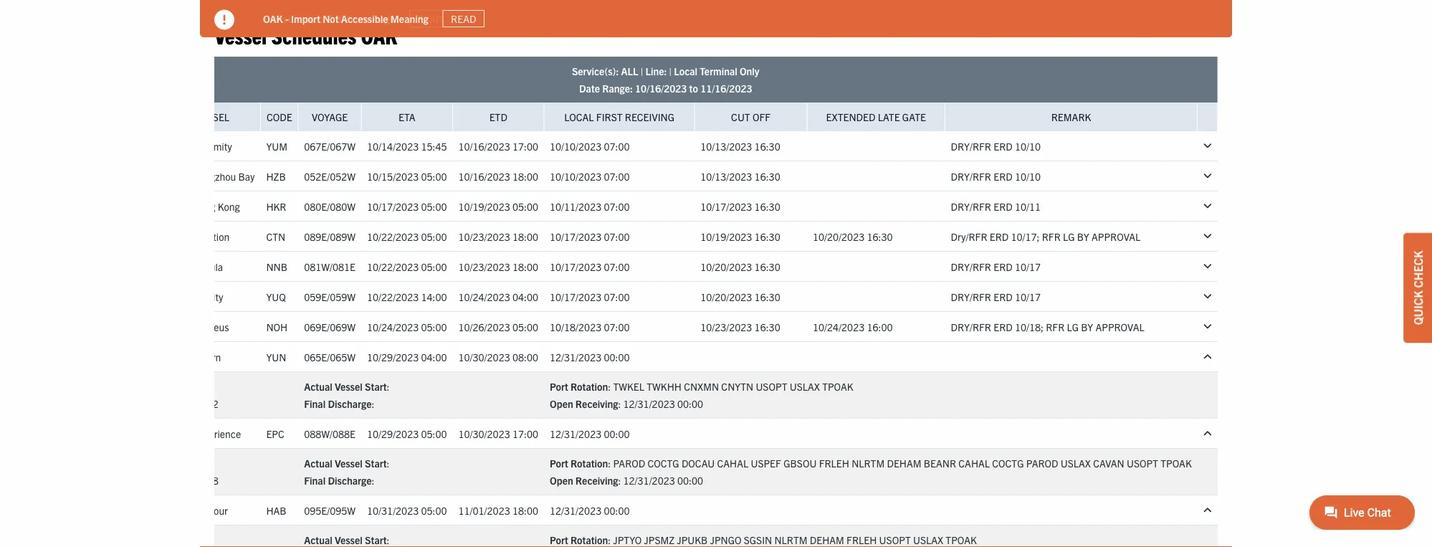 Task type: vqa. For each thing, say whether or not it's contained in the screenshot.


Task type: locate. For each thing, give the bounding box(es) containing it.
1 vertical spatial 10/10
[[1015, 169, 1041, 182]]

actual vessel start : final discharge : up 088w/088e
[[304, 380, 389, 410]]

2 vertical spatial 10/17/2023 07:00
[[550, 290, 630, 302]]

1 horizontal spatial uslax
[[913, 533, 943, 546]]

start for : 9462732
[[365, 380, 387, 392]]

17:00
[[512, 139, 538, 152], [512, 427, 538, 439]]

10/29/2023 down 10/24/2023 05:00
[[367, 350, 419, 363]]

10/10/2023 for 17:00
[[550, 139, 601, 152]]

eta
[[398, 110, 415, 123]]

0 vertical spatial 10/20/2023 16:30
[[813, 229, 893, 242]]

2 discharge from the top
[[328, 473, 371, 486]]

2 final from the top
[[304, 473, 325, 486]]

| right "all"
[[640, 64, 643, 77]]

05:00 for 095e/095w
[[421, 503, 447, 516]]

mol down : 9462732
[[170, 427, 190, 439]]

6 dry/rfr from the top
[[951, 320, 991, 333]]

dry/rfr erd 10/17 up 10/18;
[[951, 290, 1041, 302]]

10/13/2023 down 'cut'
[[700, 139, 752, 152]]

1 horizontal spatial deham
[[887, 456, 921, 469]]

read right demurrage
[[418, 12, 443, 25]]

0 vertical spatial 10/13/2023
[[700, 139, 752, 152]]

10/10/2023 07:00 down "first"
[[550, 139, 630, 152]]

1 vertical spatial dry/rfr erd 10/10
[[951, 169, 1041, 182]]

erd for 080e/080w
[[994, 199, 1013, 212]]

2 vertical spatial rotation
[[570, 533, 608, 546]]

1 10/10 from the top
[[1015, 139, 1041, 152]]

10/23/2023
[[458, 229, 510, 242], [458, 259, 510, 272], [700, 320, 752, 333]]

1 10/10/2023 from the top
[[550, 139, 601, 152]]

05:00 for 081w/081e
[[421, 259, 447, 272]]

start
[[365, 380, 387, 392], [365, 456, 387, 469], [365, 533, 387, 546]]

1 horizontal spatial nlrtm
[[852, 456, 885, 469]]

10/24/2023 for 10/24/2023 04:00
[[458, 290, 510, 302]]

1 vertical spatial receiving
[[575, 397, 618, 410]]

2 10/10/2023 07:00 from the top
[[550, 169, 630, 182]]

nlrtm right the gbsou
[[852, 456, 885, 469]]

1 10/22/2023 from the top
[[367, 229, 419, 242]]

2 horizontal spatial tpoak
[[1161, 456, 1192, 469]]

2 10/30/2023 from the top
[[458, 427, 510, 439]]

1 horizontal spatial |
[[669, 64, 671, 77]]

2 18:00 from the top
[[512, 229, 538, 242]]

0 vertical spatial frleh
[[819, 456, 849, 469]]

1 horizontal spatial parod
[[1026, 456, 1058, 469]]

05:00 down 10/16/2023 18:00
[[512, 199, 538, 212]]

1 10/13/2023 16:30 from the top
[[700, 139, 780, 152]]

1 vertical spatial 10/13/2023 16:30
[[700, 169, 780, 182]]

0 vertical spatial start
[[365, 380, 387, 392]]

2 dry/rfr erd 10/10 from the top
[[951, 169, 1041, 182]]

3 07:00 from the top
[[604, 199, 630, 212]]

10/19/2023 down the 10/17/2023 16:30
[[700, 229, 752, 242]]

10/24/2023 16:00
[[813, 320, 893, 333]]

16:30 for 080e/080w
[[754, 199, 780, 212]]

2 actual vessel start : final discharge : from the top
[[304, 456, 389, 486]]

1 vertical spatial 10/20/2023
[[700, 259, 752, 272]]

10/29/2023
[[367, 350, 419, 363], [367, 427, 419, 439]]

05:00
[[421, 169, 447, 182], [421, 199, 447, 212], [512, 199, 538, 212], [421, 229, 447, 242], [421, 259, 447, 272], [421, 320, 447, 333], [512, 320, 538, 333], [421, 427, 447, 439], [421, 503, 447, 516]]

10/23/2023 18:00 down 10/19/2023 05:00
[[458, 229, 538, 242]]

10/17 up 10/18;
[[1015, 290, 1041, 302]]

00:00 up jptyo
[[604, 503, 630, 516]]

0 horizontal spatial coctg
[[647, 456, 679, 469]]

2 vertical spatial 10/16/2023
[[458, 169, 510, 182]]

cnytn
[[721, 380, 753, 392]]

2 dry/rfr from the top
[[951, 169, 991, 182]]

start down 10/31/2023
[[365, 533, 387, 546]]

2 vertical spatial 12/31/2023 00:00
[[550, 503, 630, 516]]

2 10/23/2023 18:00 from the top
[[458, 259, 538, 272]]

orpheus
[[192, 320, 229, 333]]

extended late gate
[[826, 110, 926, 123]]

10/22/2023 down 10/17/2023 05:00
[[367, 229, 419, 242]]

cnxmn
[[684, 380, 719, 392]]

1 horizontal spatial 10/19/2023
[[700, 229, 752, 242]]

10/23/2023 up cnytn
[[700, 320, 752, 333]]

10/30/2023 for 10/30/2023 17:00
[[458, 427, 510, 439]]

dry/rfr erd 10/17; rfr lg by approval
[[951, 229, 1141, 242]]

0 vertical spatial uslax
[[790, 380, 820, 392]]

10/17;
[[1011, 229, 1040, 242]]

1 vertical spatial mol
[[170, 427, 190, 439]]

coctg right the beanr
[[992, 456, 1024, 469]]

07:00 for 067e/067w
[[604, 139, 630, 152]]

1 vertical spatial 10/10/2023 07:00
[[550, 169, 630, 182]]

18:00 up 10/24/2023 04:00
[[512, 259, 538, 272]]

12/31/2023 00:00 for 10/30/2023 08:00
[[550, 350, 630, 363]]

05:00 left 10/30/2023 17:00
[[421, 427, 447, 439]]

05:00 down 10/15/2023 05:00
[[421, 199, 447, 212]]

erd for 067e/067w
[[994, 139, 1013, 152]]

10/20/2023 16:30
[[813, 229, 893, 242], [700, 259, 780, 272], [700, 290, 780, 302]]

one left the harbour
[[170, 503, 190, 516]]

2 12/31/2023 00:00 from the top
[[550, 427, 630, 439]]

1 vertical spatial 04:00
[[421, 350, 447, 363]]

00:00 down the docau
[[677, 473, 703, 486]]

dry/rfr for 10/16/2023 18:00
[[951, 169, 991, 182]]

1 vertical spatial 12/31/2023 00:00
[[550, 427, 630, 439]]

ym left ubiquity
[[170, 290, 184, 302]]

lfd
[[317, 12, 335, 25]]

receiving right "first"
[[625, 110, 674, 123]]

04:00 up 10/26/2023 05:00
[[512, 290, 538, 302]]

0 horizontal spatial parod
[[613, 456, 645, 469]]

1 18:00 from the top
[[512, 169, 538, 182]]

00:00 down twkel
[[604, 427, 630, 439]]

3 rotation from the top
[[570, 533, 608, 546]]

10/29/2023 right 088w/088e
[[367, 427, 419, 439]]

final for : 9462732
[[304, 397, 325, 410]]

1 vertical spatial actual vessel start : final discharge :
[[304, 456, 389, 486]]

mol up nyk
[[170, 229, 190, 242]]

0 vertical spatial 10/23/2023 18:00
[[458, 229, 538, 242]]

2 read link from the left
[[443, 10, 485, 27]]

1 open from the top
[[550, 397, 573, 410]]

erd for 089e/089w
[[990, 229, 1009, 242]]

actual for 9462732
[[304, 380, 332, 392]]

10/22/2023
[[367, 229, 419, 242], [367, 259, 419, 272], [367, 290, 419, 302]]

receiving inside port rotation : parod coctg docau cahal uspef gbsou frleh nlrtm deham beanr cahal coctg parod uslax cavan usopt tpoak open receiving : 12/31/2023 00:00
[[575, 473, 618, 486]]

10/13/2023 16:30 up the 10/17/2023 16:30
[[700, 169, 780, 182]]

12/31/2023 for 17:00
[[550, 427, 601, 439]]

05:00 for 089e/089w
[[421, 229, 447, 242]]

05:00 for 080e/080w
[[421, 199, 447, 212]]

1 vertical spatial 17:00
[[512, 427, 538, 439]]

dry/rfr erd 10/17 for 10/24/2023 04:00
[[951, 290, 1041, 302]]

by
[[1077, 229, 1089, 242], [1081, 320, 1093, 333]]

receiving down twkel
[[575, 397, 618, 410]]

1 vertical spatial lg
[[1067, 320, 1079, 333]]

dry/rfr erd 10/17
[[951, 259, 1041, 272], [951, 290, 1041, 302]]

1 vertical spatial local
[[564, 110, 594, 123]]

10/22/2023 for 089e/089w
[[367, 229, 419, 242]]

1 discharge from the top
[[328, 397, 371, 410]]

schedules
[[271, 21, 357, 49]]

00:00 for 11/01/2023 18:00
[[604, 503, 630, 516]]

10/22/2023 05:00 up 10/22/2023 14:00
[[367, 259, 447, 272]]

10/10 for 10/16/2023 17:00
[[1015, 139, 1041, 152]]

10/19/2023 for 10/19/2023 05:00
[[458, 199, 510, 212]]

1 vertical spatial 10/22/2023 05:00
[[367, 259, 447, 272]]

discharge for 9462732
[[328, 397, 371, 410]]

vessel schedules oak
[[214, 21, 397, 49]]

10/20/2023 16:30 for 04:00
[[700, 290, 780, 302]]

nlrtm inside port rotation : parod coctg docau cahal uspef gbsou frleh nlrtm deham beanr cahal coctg parod uslax cavan usopt tpoak open receiving : 12/31/2023 00:00
[[852, 456, 885, 469]]

erd for 059e/059w
[[994, 290, 1013, 302]]

2 10/13/2023 from the top
[[700, 169, 752, 182]]

tpoak inside port rotation : twkel twkhh cnxmn cnytn usopt uslax tpoak open receiving : 12/31/2023 00:00
[[822, 380, 853, 392]]

6 07:00 from the top
[[604, 290, 630, 302]]

10/19/2023 down 10/16/2023 18:00
[[458, 199, 510, 212]]

0 horizontal spatial uslax
[[790, 380, 820, 392]]

actual vessel start : final discharge : for : 9333838
[[304, 456, 389, 486]]

ym for ym unicorn
[[170, 350, 184, 363]]

one left orpheus
[[170, 320, 190, 333]]

10/10/2023
[[550, 139, 601, 152], [550, 169, 601, 182]]

18:00
[[512, 169, 538, 182], [512, 229, 538, 242], [512, 259, 538, 272], [512, 503, 538, 516]]

lg
[[1063, 229, 1075, 242], [1067, 320, 1079, 333]]

actual
[[304, 380, 332, 392], [304, 456, 332, 469], [304, 533, 332, 546]]

0 vertical spatial 10/22/2023
[[367, 229, 419, 242]]

1 10/13/2023 from the top
[[700, 139, 752, 152]]

1 rotation from the top
[[570, 380, 608, 392]]

2 rotation from the top
[[570, 456, 608, 469]]

0 horizontal spatial 04:00
[[421, 350, 447, 363]]

1 17:00 from the top
[[512, 139, 538, 152]]

00:00 up twkel
[[604, 350, 630, 363]]

3 actual from the top
[[304, 533, 332, 546]]

uslax inside port rotation : parod coctg docau cahal uspef gbsou frleh nlrtm deham beanr cahal coctg parod uslax cavan usopt tpoak open receiving : 12/31/2023 00:00
[[1061, 456, 1091, 469]]

1 vertical spatial start
[[365, 456, 387, 469]]

parod left the docau
[[613, 456, 645, 469]]

one for one hangzhou bay
[[170, 169, 190, 182]]

actual down 088w/088e
[[304, 456, 332, 469]]

1 horizontal spatial cahal
[[958, 456, 990, 469]]

10/22/2023 05:00 down 10/17/2023 05:00
[[367, 229, 447, 242]]

uslax
[[790, 380, 820, 392], [1061, 456, 1091, 469], [913, 533, 943, 546]]

port inside port rotation : twkel twkhh cnxmn cnytn usopt uslax tpoak open receiving : 12/31/2023 00:00
[[550, 380, 568, 392]]

00:00 down cnxmn
[[677, 397, 703, 410]]

05:00 down the 15:45
[[421, 169, 447, 182]]

twkhh
[[647, 380, 681, 392]]

local inside the service(s): all | line: | local terminal only date range: 10/16/2023 to 11/16/2023
[[674, 64, 697, 77]]

0 vertical spatial 10/16/2023
[[635, 81, 687, 94]]

5 dry/rfr from the top
[[951, 290, 991, 302]]

0 vertical spatial 10/19/2023
[[458, 199, 510, 212]]

by right 10/18;
[[1081, 320, 1093, 333]]

2 vertical spatial ym
[[170, 350, 184, 363]]

deham left the beanr
[[887, 456, 921, 469]]

2 vertical spatial port
[[550, 533, 568, 546]]

05:00 up 14:00
[[421, 259, 447, 272]]

1 parod from the left
[[613, 456, 645, 469]]

0 horizontal spatial deham
[[810, 533, 844, 546]]

rfr
[[1042, 229, 1061, 242], [1046, 320, 1065, 333]]

1 vertical spatial uslax
[[1061, 456, 1091, 469]]

18:00 right 11/01/2023
[[512, 503, 538, 516]]

read link
[[409, 10, 451, 27], [443, 10, 485, 27]]

0 vertical spatial usopt
[[756, 380, 787, 392]]

10/18;
[[1015, 320, 1044, 333]]

1 10/10/2023 07:00 from the top
[[550, 139, 630, 152]]

10/18/2023 07:00
[[550, 320, 630, 333]]

1 vertical spatial rotation
[[570, 456, 608, 469]]

3 ym from the top
[[170, 350, 184, 363]]

local left "first"
[[564, 110, 594, 123]]

oak right &
[[361, 21, 397, 49]]

1 vertical spatial 10/13/2023
[[700, 169, 752, 182]]

1 dry/rfr erd 10/10 from the top
[[951, 139, 1041, 152]]

0 horizontal spatial cahal
[[717, 456, 748, 469]]

0 vertical spatial deham
[[887, 456, 921, 469]]

2 vertical spatial 10/20/2023
[[700, 290, 752, 302]]

0 vertical spatial approval
[[1092, 229, 1141, 242]]

3 10/17/2023 07:00 from the top
[[550, 290, 630, 302]]

0 horizontal spatial |
[[640, 64, 643, 77]]

2 vertical spatial actual
[[304, 533, 332, 546]]

12/31/2023 00:00 for 11/01/2023 18:00
[[550, 503, 630, 516]]

07:00 for 089e/089w
[[604, 229, 630, 242]]

1 vertical spatial 10/23/2023
[[458, 259, 510, 272]]

10/16/2023 for 10/16/2023 17:00
[[458, 139, 510, 152]]

10/20/2023
[[813, 229, 864, 242], [700, 259, 752, 272], [700, 290, 752, 302]]

final up 088w/088e
[[304, 397, 325, 410]]

10/30/2023 for 10/30/2023 08:00
[[458, 350, 510, 363]]

1 vertical spatial 10/20/2023 16:30
[[700, 259, 780, 272]]

rotation inside port rotation : twkel twkhh cnxmn cnytn usopt uslax tpoak open receiving : 12/31/2023 00:00
[[570, 380, 608, 392]]

18:00 for 10/20/2023 16:30
[[512, 259, 538, 272]]

07:00
[[604, 139, 630, 152], [604, 169, 630, 182], [604, 199, 630, 212], [604, 229, 630, 242], [604, 259, 630, 272], [604, 290, 630, 302], [604, 320, 630, 333]]

final up 095e/095w
[[304, 473, 325, 486]]

3 dry/rfr from the top
[[951, 199, 991, 212]]

ym left uniformity
[[170, 139, 184, 152]]

4 07:00 from the top
[[604, 229, 630, 242]]

11/01/2023
[[458, 503, 510, 516]]

0 vertical spatial 10/20/2023
[[813, 229, 864, 242]]

rotation for : twkel twkhh cnxmn cnytn usopt uslax tpoak
[[570, 380, 608, 392]]

1 mol from the top
[[170, 229, 190, 242]]

0 horizontal spatial local
[[564, 110, 594, 123]]

0 vertical spatial actual vessel start : final discharge :
[[304, 380, 389, 410]]

2 vertical spatial 10/22/2023
[[367, 290, 419, 302]]

1 vertical spatial port
[[550, 456, 568, 469]]

1 10/30/2023 from the top
[[458, 350, 510, 363]]

1 vertical spatial final
[[304, 473, 325, 486]]

0 vertical spatial 10/10
[[1015, 139, 1041, 152]]

5 07:00 from the top
[[604, 259, 630, 272]]

10/22/2023 05:00 for 081w/081e
[[367, 259, 447, 272]]

10/22/2023 05:00 for 089e/089w
[[367, 229, 447, 242]]

0 vertical spatial 10/17/2023 07:00
[[550, 229, 630, 242]]

17:00 for 10/30/2023 17:00
[[512, 427, 538, 439]]

one left hangzhou
[[170, 169, 190, 182]]

10/16/2023 up 10/19/2023 05:00
[[458, 169, 510, 182]]

0 vertical spatial by
[[1077, 229, 1089, 242]]

095e/095w
[[304, 503, 355, 516]]

10/10/2023 07:00 up 10/11/2023 07:00
[[550, 169, 630, 182]]

2 10/10/2023 from the top
[[550, 169, 601, 182]]

deham inside port rotation : parod coctg docau cahal uspef gbsou frleh nlrtm deham beanr cahal coctg parod uslax cavan usopt tpoak open receiving : 12/31/2023 00:00
[[887, 456, 921, 469]]

10/10/2023 down "first"
[[550, 139, 601, 152]]

oak left -
[[263, 12, 283, 25]]

0 vertical spatial port
[[550, 380, 568, 392]]

2 ym from the top
[[170, 290, 184, 302]]

parod left cavan
[[1026, 456, 1058, 469]]

052e/052w
[[304, 169, 355, 182]]

start down the 10/29/2023 05:00 at the bottom
[[365, 456, 387, 469]]

0 vertical spatial actual
[[304, 380, 332, 392]]

start for : 9333838
[[365, 456, 387, 469]]

&
[[337, 12, 344, 25]]

discharge up 095e/095w
[[328, 473, 371, 486]]

1 10/17 from the top
[[1015, 259, 1041, 272]]

service(s): all | line: | local terminal only date range: 10/16/2023 to 11/16/2023
[[572, 64, 759, 94]]

lg for 10/17;
[[1063, 229, 1075, 242]]

05:00 down 10/17/2023 05:00
[[421, 229, 447, 242]]

line:
[[645, 64, 667, 77]]

uslax inside port rotation : twkel twkhh cnxmn cnytn usopt uslax tpoak open receiving : 12/31/2023 00:00
[[790, 380, 820, 392]]

one down one harbour
[[192, 533, 212, 546]]

read link right demurrage
[[409, 10, 451, 27]]

1 port from the top
[[550, 380, 568, 392]]

10/17/2023 for 089e/089w
[[550, 229, 601, 242]]

1 vertical spatial 10/16/2023
[[458, 139, 510, 152]]

2 read from the left
[[451, 12, 476, 25]]

yun
[[266, 350, 286, 363]]

ym
[[170, 139, 184, 152], [170, 290, 184, 302], [170, 350, 184, 363]]

dry/rfr for 10/16/2023 17:00
[[951, 139, 991, 152]]

rfr for 10/17;
[[1042, 229, 1061, 242]]

2 dry/rfr erd 10/17 from the top
[[951, 290, 1041, 302]]

usopt
[[756, 380, 787, 392], [1127, 456, 1158, 469], [879, 533, 911, 546]]

vessel down 088w/088e
[[334, 456, 362, 469]]

trapac.com
[[263, 12, 315, 25]]

read link for oak - import not accessible meaning
[[443, 10, 485, 27]]

2 open from the top
[[550, 473, 573, 486]]

actual down 065e/065w
[[304, 380, 332, 392]]

10/24/2023 for 10/24/2023 16:00
[[813, 320, 864, 333]]

erd for 081w/081e
[[994, 259, 1013, 272]]

not
[[323, 12, 339, 25]]

cut
[[731, 110, 750, 123]]

1 dry/rfr erd 10/17 from the top
[[951, 259, 1041, 272]]

10/23/2023 up 10/24/2023 04:00
[[458, 259, 510, 272]]

3 12/31/2023 00:00 from the top
[[550, 503, 630, 516]]

frleh down port rotation : parod coctg docau cahal uspef gbsou frleh nlrtm deham beanr cahal coctg parod uslax cavan usopt tpoak open receiving : 12/31/2023 00:00
[[846, 533, 877, 546]]

cavan
[[1093, 456, 1124, 469]]

1 10/17/2023 07:00 from the top
[[550, 229, 630, 242]]

15:45
[[421, 139, 447, 152]]

1 vertical spatial discharge
[[328, 473, 371, 486]]

range:
[[602, 81, 633, 94]]

port inside port rotation : parod coctg docau cahal uspef gbsou frleh nlrtm deham beanr cahal coctg parod uslax cavan usopt tpoak open receiving : 12/31/2023 00:00
[[550, 456, 568, 469]]

rotation inside port rotation : parod coctg docau cahal uspef gbsou frleh nlrtm deham beanr cahal coctg parod uslax cavan usopt tpoak open receiving : 12/31/2023 00:00
[[570, 456, 608, 469]]

by right 10/17;
[[1077, 229, 1089, 242]]

local up to
[[674, 64, 697, 77]]

to
[[689, 81, 698, 94]]

tpoak inside port rotation : parod coctg docau cahal uspef gbsou frleh nlrtm deham beanr cahal coctg parod uslax cavan usopt tpoak open receiving : 12/31/2023 00:00
[[1161, 456, 1192, 469]]

port for port rotation : twkel twkhh cnxmn cnytn usopt uslax tpoak open receiving : 12/31/2023 00:00
[[550, 380, 568, 392]]

dry/rfr erd 10/10 for 10/16/2023 18:00
[[951, 169, 1041, 182]]

coctg
[[647, 456, 679, 469], [992, 456, 1024, 469]]

2 vertical spatial tpoak
[[946, 533, 977, 546]]

1 10/23/2023 18:00 from the top
[[458, 229, 538, 242]]

1 actual vessel start : final discharge : from the top
[[304, 380, 389, 410]]

0 horizontal spatial read
[[418, 12, 443, 25]]

10/23/2023 18:00 for 089e/089w
[[458, 229, 538, 242]]

import
[[291, 12, 320, 25]]

10/10/2023 07:00
[[550, 139, 630, 152], [550, 169, 630, 182]]

05:00 right 10/31/2023
[[421, 503, 447, 516]]

rfr right 10/18;
[[1046, 320, 1065, 333]]

10/19/2023 16:30
[[700, 229, 780, 242]]

0 vertical spatial 10/10/2023
[[550, 139, 601, 152]]

16:00
[[867, 320, 893, 333]]

1 vertical spatial nlrtm
[[774, 533, 807, 546]]

demurrage
[[346, 12, 395, 25]]

1 read link from the left
[[409, 10, 451, 27]]

1 07:00 from the top
[[604, 139, 630, 152]]

10/17/2023 for 081w/081e
[[550, 259, 601, 272]]

10/13/2023 16:30
[[700, 139, 780, 152], [700, 169, 780, 182]]

10/23/2023 18:00 up 10/24/2023 04:00
[[458, 259, 538, 272]]

07:00 for 081w/081e
[[604, 259, 630, 272]]

2 07:00 from the top
[[604, 169, 630, 182]]

dry/rfr erd 10/17 down dry/rfr
[[951, 259, 1041, 272]]

vessel down 095e/095w
[[334, 533, 362, 546]]

actual for 9333838
[[304, 456, 332, 469]]

2 17:00 from the top
[[512, 427, 538, 439]]

12/31/2023
[[550, 350, 601, 363], [623, 397, 675, 410], [550, 427, 601, 439], [623, 473, 675, 486], [550, 503, 601, 516]]

10/23/2023 down 10/19/2023 05:00
[[458, 229, 510, 242]]

| right "line:"
[[669, 64, 671, 77]]

2 horizontal spatial usopt
[[1127, 456, 1158, 469]]

dry/rfr erd 10/10
[[951, 139, 1041, 152], [951, 169, 1041, 182]]

yum
[[266, 139, 287, 152]]

10/10/2023 up 10/11/2023
[[550, 169, 601, 182]]

10/13/2023 16:30 for 17:00
[[700, 139, 780, 152]]

0 horizontal spatial tpoak
[[822, 380, 853, 392]]

1 10/29/2023 from the top
[[367, 350, 419, 363]]

2 mol from the top
[[170, 427, 190, 439]]

start down 10/29/2023 04:00
[[365, 380, 387, 392]]

10/10
[[1015, 139, 1041, 152], [1015, 169, 1041, 182]]

discharge up 088w/088e
[[328, 397, 371, 410]]

1 actual from the top
[[304, 380, 332, 392]]

0 vertical spatial rotation
[[570, 380, 608, 392]]

1 12/31/2023 00:00 from the top
[[550, 350, 630, 363]]

1 dry/rfr from the top
[[951, 139, 991, 152]]

0 vertical spatial tpoak
[[822, 380, 853, 392]]

deham right "sgsin"
[[810, 533, 844, 546]]

10/16/2023 inside the service(s): all | line: | local terminal only date range: 10/16/2023 to 11/16/2023
[[635, 81, 687, 94]]

1 vertical spatial 10/17/2023 07:00
[[550, 259, 630, 272]]

3 port from the top
[[550, 533, 568, 546]]

16:30 for 067e/067w
[[754, 139, 780, 152]]

12/31/2023 00:00 down the 10/18/2023 07:00
[[550, 350, 630, 363]]

0 vertical spatial 10/22/2023 05:00
[[367, 229, 447, 242]]

ym uniformity
[[170, 139, 232, 152]]

0 vertical spatial 10/29/2023
[[367, 350, 419, 363]]

18:00 down 10/19/2023 05:00
[[512, 229, 538, 242]]

discharge for 9333838
[[328, 473, 371, 486]]

0 vertical spatial open
[[550, 397, 573, 410]]

7 07:00 from the top
[[604, 320, 630, 333]]

2 10/17 from the top
[[1015, 290, 1041, 302]]

2 10/10 from the top
[[1015, 169, 1041, 182]]

2 vertical spatial receiving
[[575, 473, 618, 486]]

10/16/2023 down "line:"
[[635, 81, 687, 94]]

1 final from the top
[[304, 397, 325, 410]]

1 ym from the top
[[170, 139, 184, 152]]

10/13/2023 16:30 down 'cut'
[[700, 139, 780, 152]]

00:00
[[604, 350, 630, 363], [677, 397, 703, 410], [604, 427, 630, 439], [677, 473, 703, 486], [604, 503, 630, 516]]

ubiquity
[[186, 290, 223, 302]]

04:00 down 10/24/2023 05:00
[[421, 350, 447, 363]]

0 horizontal spatial 10/24/2023
[[367, 320, 419, 333]]

actual vessel start : final discharge : down 088w/088e
[[304, 456, 389, 486]]

2 10/13/2023 16:30 from the top
[[700, 169, 780, 182]]

dry/rfr
[[951, 229, 987, 242]]

receiving up jptyo
[[575, 473, 618, 486]]

2 actual from the top
[[304, 456, 332, 469]]

lg right 10/17;
[[1063, 229, 1075, 242]]

0 horizontal spatial 10/19/2023
[[458, 199, 510, 212]]

1 read from the left
[[418, 12, 443, 25]]

2 horizontal spatial uslax
[[1061, 456, 1091, 469]]

10/10/2023 07:00 for 17:00
[[550, 139, 630, 152]]

2 10/17/2023 07:00 from the top
[[550, 259, 630, 272]]

usopt inside port rotation : parod coctg docau cahal uspef gbsou frleh nlrtm deham beanr cahal coctg parod uslax cavan usopt tpoak open receiving : 12/31/2023 00:00
[[1127, 456, 1158, 469]]

erd for 069e/069w
[[994, 320, 1013, 333]]

dry/rfr erd 10/17 for 10/23/2023 18:00
[[951, 259, 1041, 272]]

12/31/2023 00:00 up jptyo
[[550, 503, 630, 516]]

dry/rfr for 10/24/2023 04:00
[[951, 290, 991, 302]]

0 vertical spatial 10/30/2023
[[458, 350, 510, 363]]

2 | from the left
[[669, 64, 671, 77]]

10/17/2023 07:00 for 059e/059w
[[550, 290, 630, 302]]

1 vertical spatial actual
[[304, 456, 332, 469]]

one left hong
[[170, 199, 190, 212]]

ym unicorn
[[170, 350, 221, 363]]

off
[[752, 110, 770, 123]]

10/13/2023 up the 10/17/2023 16:30
[[700, 169, 752, 182]]

10/17 for 10/23/2023 18:00
[[1015, 259, 1041, 272]]

0 vertical spatial 12/31/2023 00:00
[[550, 350, 630, 363]]

2 10/29/2023 from the top
[[367, 427, 419, 439]]

2 vertical spatial 10/20/2023 16:30
[[700, 290, 780, 302]]

actual down 095e/095w
[[304, 533, 332, 546]]

one orpheus
[[170, 320, 229, 333]]

lg right 10/18;
[[1067, 320, 1079, 333]]

1 vertical spatial open
[[550, 473, 573, 486]]

10/13/2023 for 10/16/2023 17:00
[[700, 139, 752, 152]]

2 10/22/2023 from the top
[[367, 259, 419, 272]]

:
[[387, 380, 389, 392], [608, 380, 611, 392], [173, 397, 175, 410], [371, 397, 374, 410], [618, 397, 621, 410], [387, 456, 389, 469], [608, 456, 611, 469], [173, 473, 175, 486], [371, 473, 374, 486], [618, 473, 621, 486], [187, 533, 190, 546], [387, 533, 389, 546], [608, 533, 611, 546]]

0 vertical spatial local
[[674, 64, 697, 77]]

1 start from the top
[[365, 380, 387, 392]]

3 10/22/2023 from the top
[[367, 290, 419, 302]]

10/16/2023 down etd
[[458, 139, 510, 152]]

2 10/22/2023 05:00 from the top
[[367, 259, 447, 272]]

12/31/2023 00:00 for 10/30/2023 17:00
[[550, 427, 630, 439]]

1 vertical spatial 10/22/2023
[[367, 259, 419, 272]]

3 18:00 from the top
[[512, 259, 538, 272]]

3 start from the top
[[365, 533, 387, 546]]

1 10/22/2023 05:00 from the top
[[367, 229, 447, 242]]

4 dry/rfr from the top
[[951, 259, 991, 272]]

0 vertical spatial dry/rfr erd 10/17
[[951, 259, 1041, 272]]

approval for dry/rfr erd 10/17; rfr lg by approval
[[1092, 229, 1141, 242]]

0 vertical spatial ym
[[170, 139, 184, 152]]

10/17 down 10/17;
[[1015, 259, 1041, 272]]

1 coctg from the left
[[647, 456, 679, 469]]

2 port from the top
[[550, 456, 568, 469]]

04:00 for 10/24/2023 04:00
[[512, 290, 538, 302]]

voyage
[[311, 110, 348, 123]]

frleh
[[819, 456, 849, 469], [846, 533, 877, 546]]

read right meaning
[[451, 12, 476, 25]]

tpoak
[[822, 380, 853, 392], [1161, 456, 1192, 469], [946, 533, 977, 546]]

12/31/2023 inside port rotation : parod coctg docau cahal uspef gbsou frleh nlrtm deham beanr cahal coctg parod uslax cavan usopt tpoak open receiving : 12/31/2023 00:00
[[623, 473, 675, 486]]

0 vertical spatial nlrtm
[[852, 456, 885, 469]]

rfr right 10/17;
[[1042, 229, 1061, 242]]

10/24/2023 up 10/26/2023
[[458, 290, 510, 302]]

10/13/2023
[[700, 139, 752, 152], [700, 169, 752, 182]]

10/23/2023 18:00
[[458, 229, 538, 242], [458, 259, 538, 272]]

1 vertical spatial 10/17
[[1015, 290, 1041, 302]]

10/30/2023
[[458, 350, 510, 363], [458, 427, 510, 439]]

10/24/2023 left '16:00'
[[813, 320, 864, 333]]

mol for mol creation
[[170, 229, 190, 242]]

2 start from the top
[[365, 456, 387, 469]]

deham
[[887, 456, 921, 469], [810, 533, 844, 546]]



Task type: describe. For each thing, give the bounding box(es) containing it.
one hong kong
[[170, 199, 240, 212]]

vessel down 065e/065w
[[334, 380, 362, 392]]

08:00
[[512, 350, 538, 363]]

10/16/2023 17:00
[[458, 139, 538, 152]]

1 vertical spatial frleh
[[846, 533, 877, 546]]

05:00 for 052e/052w
[[421, 169, 447, 182]]

port rotation : parod coctg docau cahal uspef gbsou frleh nlrtm deham beanr cahal coctg parod uslax cavan usopt tpoak open receiving : 12/31/2023 00:00
[[550, 456, 1192, 486]]

frleh inside port rotation : parod coctg docau cahal uspef gbsou frleh nlrtm deham beanr cahal coctg parod uslax cavan usopt tpoak open receiving : 12/31/2023 00:00
[[819, 456, 849, 469]]

05:00 for 069e/069w
[[421, 320, 447, 333]]

quick check
[[1411, 251, 1425, 325]]

089e/089w
[[304, 229, 355, 242]]

ym ubiquity
[[170, 290, 223, 302]]

only
[[740, 64, 759, 77]]

nnb
[[266, 259, 287, 272]]

oak - import not accessible meaning
[[263, 12, 428, 25]]

2 vertical spatial usopt
[[879, 533, 911, 546]]

16:30 for 069e/069w
[[754, 320, 780, 333]]

actual vessel start :
[[304, 533, 389, 546]]

16:30 for 089e/089w
[[754, 229, 780, 242]]

10/20/2023 for 10/23/2023 18:00
[[700, 259, 752, 272]]

ctn
[[266, 229, 285, 242]]

10/15/2023
[[367, 169, 419, 182]]

10/17/2023 05:00
[[367, 199, 447, 212]]

10/11/2023
[[550, 199, 601, 212]]

059e/059w
[[304, 290, 355, 302]]

check
[[1411, 251, 1425, 288]]

11/01/2023 18:00
[[458, 503, 538, 516]]

final for : 9333838
[[304, 473, 325, 486]]

10/18/2023
[[550, 320, 601, 333]]

0 vertical spatial receiving
[[625, 110, 674, 123]]

07:00 for 059e/059w
[[604, 290, 630, 302]]

10/30/2023 08:00
[[458, 350, 538, 363]]

vessel left -
[[214, 21, 267, 49]]

1 vertical spatial deham
[[810, 533, 844, 546]]

accessible
[[341, 12, 388, 25]]

noh
[[266, 320, 287, 333]]

1 horizontal spatial tpoak
[[946, 533, 977, 546]]

10/23/2023 16:30
[[700, 320, 780, 333]]

: one
[[187, 533, 212, 546]]

07:00 for 052e/052w
[[604, 169, 630, 182]]

late
[[878, 110, 900, 123]]

069e/069w
[[304, 320, 355, 333]]

10/11
[[1015, 199, 1041, 212]]

00:00 inside port rotation : parod coctg docau cahal uspef gbsou frleh nlrtm deham beanr cahal coctg parod uslax cavan usopt tpoak open receiving : 12/31/2023 00:00
[[677, 473, 703, 486]]

2 vertical spatial uslax
[[913, 533, 943, 546]]

17:00 for 10/16/2023 17:00
[[512, 139, 538, 152]]

10/30/2023 17:00
[[458, 427, 538, 439]]

10/29/2023 for 10/29/2023 05:00
[[367, 427, 419, 439]]

10/16/2023 for 10/16/2023 18:00
[[458, 169, 510, 182]]

service(s):
[[572, 64, 619, 77]]

10/17/2023 16:30
[[700, 199, 780, 212]]

usopt inside port rotation : twkel twkhh cnxmn cnytn usopt uslax tpoak open receiving : 12/31/2023 00:00
[[756, 380, 787, 392]]

9462732
[[178, 397, 218, 410]]

one hangzhou bay
[[170, 169, 254, 182]]

00:00 for 10/30/2023 08:00
[[604, 350, 630, 363]]

07:00 for 069e/069w
[[604, 320, 630, 333]]

10/19/2023 05:00
[[458, 199, 538, 212]]

kong
[[217, 199, 240, 212]]

10/22/2023 for 059e/059w
[[367, 290, 419, 302]]

2 coctg from the left
[[992, 456, 1024, 469]]

twkel
[[613, 380, 644, 392]]

10/29/2023 for 10/29/2023 04:00
[[367, 350, 419, 363]]

10/22/2023 for 081w/081e
[[367, 259, 419, 272]]

port rotation : twkel twkhh cnxmn cnytn usopt uslax tpoak open receiving : 12/31/2023 00:00
[[550, 380, 853, 410]]

: 9333838
[[173, 473, 218, 486]]

ym for ym ubiquity
[[170, 290, 184, 302]]

1 | from the left
[[640, 64, 643, 77]]

vessel up uniformity
[[195, 110, 229, 123]]

terminal
[[700, 64, 737, 77]]

port for port rotation : parod coctg docau cahal uspef gbsou frleh nlrtm deham beanr cahal coctg parod uslax cavan usopt tpoak open receiving : 12/31/2023 00:00
[[550, 456, 568, 469]]

18:00 for 10/19/2023 16:30
[[512, 229, 538, 242]]

yuq
[[266, 290, 286, 302]]

dry/rfr erd 10/10 for 10/16/2023 17:00
[[951, 139, 1041, 152]]

read for trapac.com lfd & demurrage
[[418, 12, 443, 25]]

12/31/2023 for 08:00
[[550, 350, 601, 363]]

12/31/2023 inside port rotation : twkel twkhh cnxmn cnytn usopt uslax tpoak open receiving : 12/31/2023 00:00
[[623, 397, 675, 410]]

code
[[266, 110, 292, 123]]

0 horizontal spatial oak
[[263, 12, 283, 25]]

067e/067w
[[304, 139, 355, 152]]

receiving inside port rotation : twkel twkhh cnxmn cnytn usopt uslax tpoak open receiving : 12/31/2023 00:00
[[575, 397, 618, 410]]

cut off
[[731, 110, 770, 123]]

harbour
[[192, 503, 228, 516]]

jpsmz
[[644, 533, 674, 546]]

05:00 up 08:00 on the left bottom of the page
[[512, 320, 538, 333]]

sgsin
[[744, 533, 772, 546]]

one harbour
[[170, 503, 228, 516]]

-
[[285, 12, 289, 25]]

nebula
[[191, 259, 223, 272]]

18:00 for 10/13/2023 16:30
[[512, 169, 538, 182]]

hong
[[192, 199, 215, 212]]

10/10/2023 for 18:00
[[550, 169, 601, 182]]

hkr
[[266, 199, 286, 212]]

10/13/2023 16:30 for 18:00
[[700, 169, 780, 182]]

read link for trapac.com lfd & demurrage
[[409, 10, 451, 27]]

hangzhou
[[192, 169, 236, 182]]

10/19/2023 for 10/19/2023 16:30
[[700, 229, 752, 242]]

1 horizontal spatial oak
[[361, 21, 397, 49]]

10/24/2023 for 10/24/2023 05:00
[[367, 320, 419, 333]]

jpngo
[[710, 533, 741, 546]]

epc
[[266, 427, 284, 439]]

jpukb
[[677, 533, 708, 546]]

mol for mol experience
[[170, 427, 190, 439]]

remark
[[1051, 110, 1091, 123]]

065e/065w
[[304, 350, 355, 363]]

00:00 for 10/30/2023 17:00
[[604, 427, 630, 439]]

0 horizontal spatial nlrtm
[[774, 533, 807, 546]]

trapac.com lfd & demurrage
[[263, 12, 395, 25]]

10/16/2023 18:00
[[458, 169, 538, 182]]

04:00 for 10/29/2023 04:00
[[421, 350, 447, 363]]

dry/rfr for 10/23/2023 18:00
[[951, 259, 991, 272]]

nyk nebula
[[170, 259, 223, 272]]

10/29/2023 04:00
[[367, 350, 447, 363]]

by for 10/17;
[[1077, 229, 1089, 242]]

jptyo
[[613, 533, 642, 546]]

mol creation
[[170, 229, 229, 242]]

10/17 for 10/24/2023 04:00
[[1015, 290, 1041, 302]]

ym for ym uniformity
[[170, 139, 184, 152]]

10/24/2023 05:00
[[367, 320, 447, 333]]

open inside port rotation : parod coctg docau cahal uspef gbsou frleh nlrtm deham beanr cahal coctg parod uslax cavan usopt tpoak open receiving : 12/31/2023 00:00
[[550, 473, 573, 486]]

dry/rfr for 10/19/2023 05:00
[[951, 199, 991, 212]]

rotation for : parod coctg docau cahal uspef gbsou frleh nlrtm deham beanr cahal coctg parod uslax cavan usopt tpoak
[[570, 456, 608, 469]]

05:00 for 088w/088e
[[421, 427, 447, 439]]

first
[[596, 110, 622, 123]]

bay
[[238, 169, 254, 182]]

uniformity
[[186, 139, 232, 152]]

10/14/2023 15:45
[[367, 139, 447, 152]]

open inside port rotation : twkel twkhh cnxmn cnytn usopt uslax tpoak open receiving : 12/31/2023 00:00
[[550, 397, 573, 410]]

one for one orpheus
[[170, 320, 190, 333]]

4 18:00 from the top
[[512, 503, 538, 516]]

solid image
[[214, 10, 234, 30]]

etd
[[489, 110, 507, 123]]

docau
[[681, 456, 715, 469]]

unicorn
[[186, 350, 221, 363]]

12/31/2023 for 18:00
[[550, 503, 601, 516]]

07:00 for 080e/080w
[[604, 199, 630, 212]]

10/24/2023 04:00
[[458, 290, 538, 302]]

10/17/2023 for 059e/059w
[[550, 290, 601, 302]]

081w/081e
[[304, 259, 355, 272]]

10/17/2023 07:00 for 081w/081e
[[550, 259, 630, 272]]

mol experience
[[170, 427, 241, 439]]

10/14/2023
[[367, 139, 419, 152]]

00:00 inside port rotation : twkel twkhh cnxmn cnytn usopt uslax tpoak open receiving : 12/31/2023 00:00
[[677, 397, 703, 410]]

read for oak - import not accessible meaning
[[451, 12, 476, 25]]

dry/rfr erd 10/11
[[951, 199, 1041, 212]]

one for one harbour
[[170, 503, 190, 516]]

16:30 for 081w/081e
[[754, 259, 780, 272]]

10/26/2023
[[458, 320, 510, 333]]

2 cahal from the left
[[958, 456, 990, 469]]

10/23/2023 for 089e/089w
[[458, 229, 510, 242]]

10/20/2023 for 10/24/2023 04:00
[[700, 290, 752, 302]]

quick
[[1411, 291, 1425, 325]]

one for one hong kong
[[170, 199, 190, 212]]

port for port rotation : jptyo jpsmz jpukb jpngo sgsin nlrtm deham frleh usopt uslax tpoak
[[550, 533, 568, 546]]

10/17/2023 07:00 for 089e/089w
[[550, 229, 630, 242]]

16:30 for 059e/059w
[[754, 290, 780, 302]]

10/20/2023 16:30 for 18:00
[[700, 259, 780, 272]]

hab
[[266, 503, 286, 516]]

2 parod from the left
[[1026, 456, 1058, 469]]

lg for 10/18;
[[1067, 320, 1079, 333]]

erd for 052e/052w
[[994, 169, 1013, 182]]

10/10/2023 07:00 for 18:00
[[550, 169, 630, 182]]

gate
[[902, 110, 926, 123]]

10/23/2023 18:00 for 081w/081e
[[458, 259, 538, 272]]

rfr for 10/18;
[[1046, 320, 1065, 333]]

2 vertical spatial 10/23/2023
[[700, 320, 752, 333]]

1 cahal from the left
[[717, 456, 748, 469]]

date
[[579, 81, 600, 94]]

actual vessel start : final discharge : for : 9462732
[[304, 380, 389, 410]]

by for 10/18;
[[1081, 320, 1093, 333]]

16:30 for 052e/052w
[[754, 169, 780, 182]]

10/22/2023 14:00
[[367, 290, 447, 302]]



